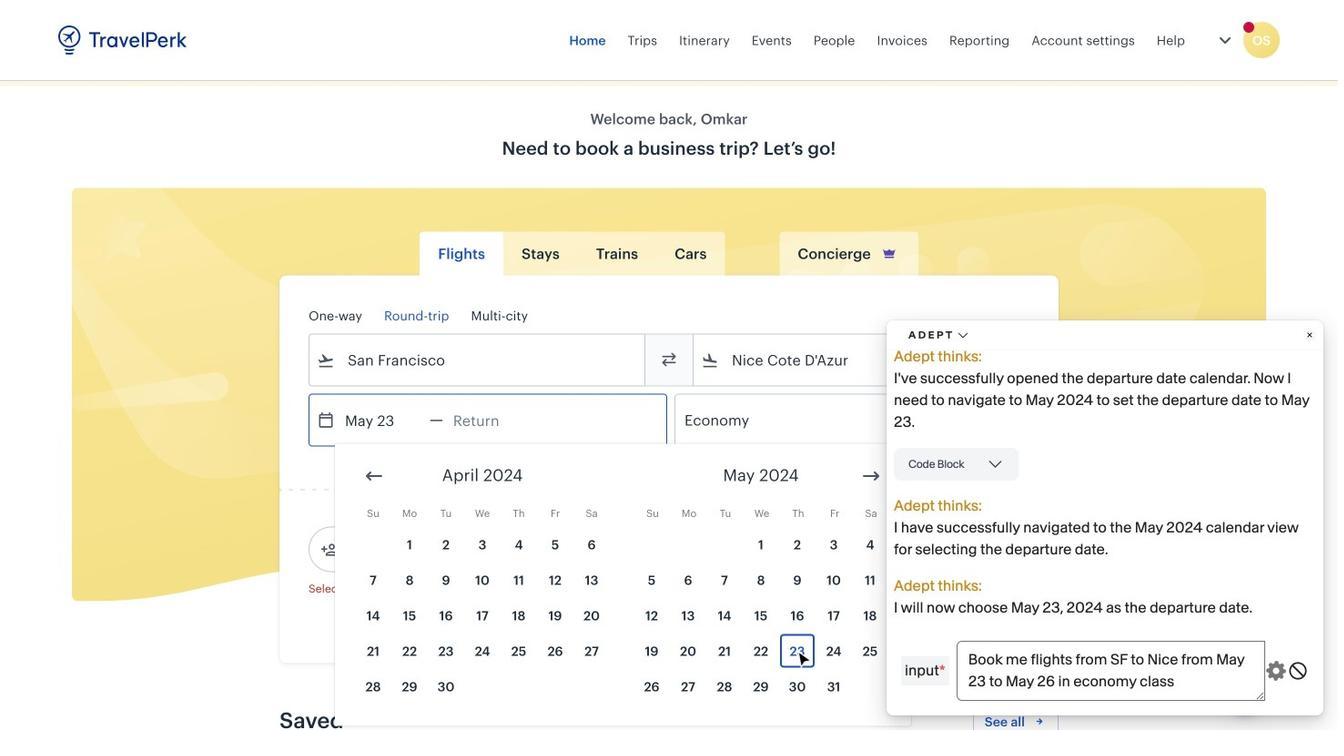 Task type: locate. For each thing, give the bounding box(es) containing it.
calendar application
[[335, 444, 1339, 730]]

Depart text field
[[335, 395, 430, 446]]

From search field
[[335, 346, 621, 375]]



Task type: describe. For each thing, give the bounding box(es) containing it.
move forward to switch to the next month. image
[[861, 465, 882, 487]]

To search field
[[719, 346, 1005, 375]]

move backward to switch to the previous month. image
[[363, 465, 385, 487]]

Add first traveler search field
[[339, 535, 528, 564]]

Return text field
[[443, 395, 538, 446]]



